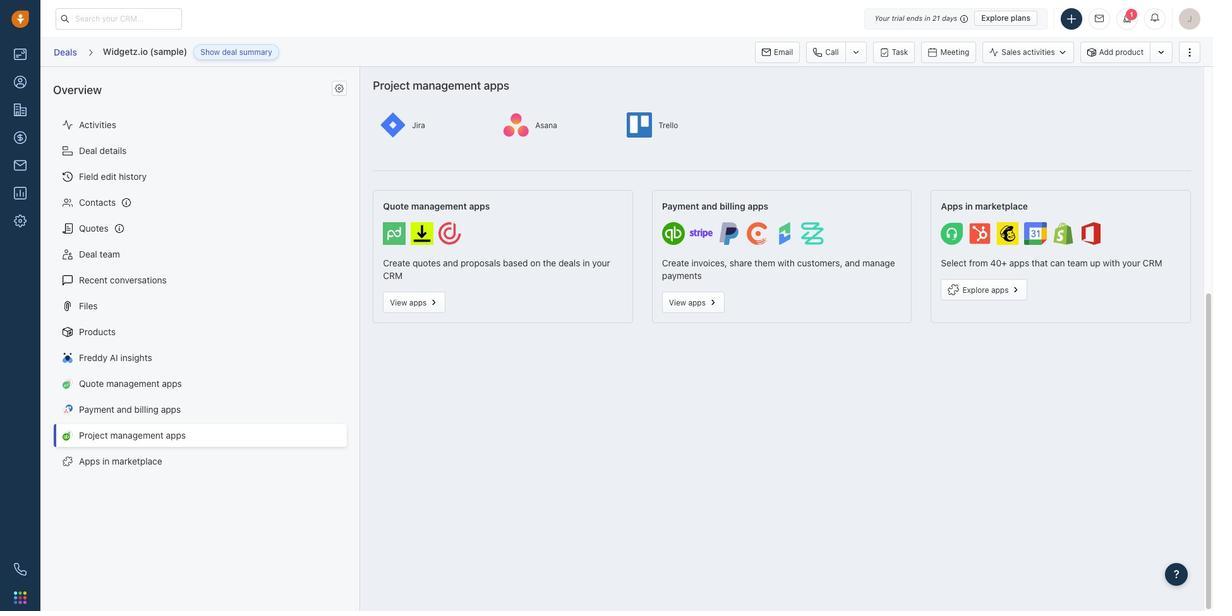 Task type: vqa. For each thing, say whether or not it's contained in the screenshot.
Add product
yes



Task type: locate. For each thing, give the bounding box(es) containing it.
1 horizontal spatial your
[[1122, 258, 1140, 269]]

view apps button down the quotes
[[383, 292, 446, 313]]

1 horizontal spatial team
[[1067, 258, 1088, 269]]

management
[[413, 79, 481, 92], [411, 201, 467, 212], [106, 379, 160, 389], [110, 430, 164, 441]]

create up payments
[[662, 258, 689, 269]]

1 horizontal spatial quote management apps
[[383, 201, 490, 212]]

explore plans
[[981, 13, 1030, 23]]

1 horizontal spatial payment
[[662, 201, 699, 212]]

2 with from the left
[[1103, 258, 1120, 269]]

1 horizontal spatial view apps
[[669, 298, 706, 307]]

quote management apps down insights in the left of the page
[[79, 379, 182, 389]]

0 horizontal spatial payment
[[79, 405, 114, 415]]

explore apps button
[[941, 279, 1028, 301]]

your right deals
[[592, 258, 610, 269]]

0 horizontal spatial view apps button
[[383, 292, 446, 313]]

0 vertical spatial payment and billing apps
[[662, 201, 768, 212]]

team up recent conversations at top left
[[100, 249, 120, 260]]

phone image
[[14, 564, 27, 576]]

billing down insights in the left of the page
[[134, 405, 159, 415]]

0 vertical spatial project management apps
[[373, 79, 509, 92]]

1 horizontal spatial apps
[[941, 201, 963, 212]]

2 create from the left
[[662, 258, 689, 269]]

project management apps
[[373, 79, 509, 92], [79, 430, 186, 441]]

0 horizontal spatial create
[[383, 258, 410, 269]]

explore apps
[[963, 285, 1009, 295]]

0 horizontal spatial payment and billing apps
[[79, 405, 181, 415]]

ai
[[110, 353, 118, 364]]

contacts
[[79, 197, 116, 208]]

payment and billing apps up invoices,
[[662, 201, 768, 212]]

apps
[[484, 79, 509, 92], [469, 201, 490, 212], [748, 201, 768, 212], [1009, 258, 1029, 269], [991, 285, 1009, 295], [409, 298, 427, 307], [688, 298, 706, 307], [162, 379, 182, 389], [161, 405, 181, 415], [166, 430, 186, 441]]

0 vertical spatial billing
[[720, 201, 745, 212]]

0 horizontal spatial view
[[390, 298, 407, 307]]

1 horizontal spatial crm
[[1143, 258, 1162, 269]]

0 vertical spatial project
[[373, 79, 410, 92]]

2 view apps button from the left
[[662, 292, 725, 313]]

1 horizontal spatial quote
[[383, 201, 409, 212]]

call
[[825, 47, 839, 57]]

ends
[[906, 14, 923, 22]]

crm inside create quotes and proposals based on the deals in your crm
[[383, 271, 403, 281]]

0 vertical spatial deal
[[79, 146, 97, 156]]

recent
[[79, 275, 107, 286]]

1 vertical spatial quote management apps
[[79, 379, 182, 389]]

mng settings image
[[335, 84, 344, 93]]

quote management apps
[[383, 201, 490, 212], [79, 379, 182, 389]]

0 horizontal spatial apps in marketplace
[[79, 456, 162, 467]]

0 vertical spatial crm
[[1143, 258, 1162, 269]]

billing up share
[[720, 201, 745, 212]]

deals link
[[53, 42, 78, 62]]

quote
[[383, 201, 409, 212], [79, 379, 104, 389]]

view apps
[[390, 298, 427, 307], [669, 298, 706, 307]]

create for create invoices, share them with customers, and manage payments
[[662, 258, 689, 269]]

deal up "recent"
[[79, 249, 97, 260]]

1 vertical spatial marketplace
[[112, 456, 162, 467]]

0 vertical spatial apps
[[941, 201, 963, 212]]

share
[[730, 258, 752, 269]]

deal
[[79, 146, 97, 156], [79, 249, 97, 260]]

0 vertical spatial marketplace
[[975, 201, 1028, 212]]

21
[[932, 14, 940, 22]]

quotes
[[79, 223, 108, 234]]

field edit history
[[79, 171, 147, 182]]

marketplace
[[975, 201, 1028, 212], [112, 456, 162, 467]]

0 vertical spatial payment
[[662, 201, 699, 212]]

0 horizontal spatial apps
[[79, 456, 100, 467]]

1 vertical spatial explore
[[963, 285, 989, 295]]

view apps down payments
[[669, 298, 706, 307]]

payment
[[662, 201, 699, 212], [79, 405, 114, 415]]

0 horizontal spatial project
[[79, 430, 108, 441]]

crm
[[1143, 258, 1162, 269], [383, 271, 403, 281]]

1 your from the left
[[592, 258, 610, 269]]

1 with from the left
[[778, 258, 795, 269]]

1 vertical spatial crm
[[383, 271, 403, 281]]

1 vertical spatial billing
[[134, 405, 159, 415]]

sales activities button
[[983, 41, 1080, 63], [983, 41, 1074, 63]]

1 deal from the top
[[79, 146, 97, 156]]

with
[[778, 258, 795, 269], [1103, 258, 1120, 269]]

1 view from the left
[[390, 298, 407, 307]]

payment and billing apps
[[662, 201, 768, 212], [79, 405, 181, 415]]

explore inside 'link'
[[981, 13, 1009, 23]]

and inside create quotes and proposals based on the deals in your crm
[[443, 258, 458, 269]]

0 vertical spatial quote management apps
[[383, 201, 490, 212]]

0 vertical spatial explore
[[981, 13, 1009, 23]]

payment and billing apps down insights in the left of the page
[[79, 405, 181, 415]]

view apps down the quotes
[[390, 298, 427, 307]]

team left up
[[1067, 258, 1088, 269]]

view apps button down payments
[[662, 292, 725, 313]]

0 horizontal spatial team
[[100, 249, 120, 260]]

1 horizontal spatial view apps button
[[662, 292, 725, 313]]

0 vertical spatial quote
[[383, 201, 409, 212]]

view apps button
[[383, 292, 446, 313], [662, 292, 725, 313]]

explore
[[981, 13, 1009, 23], [963, 285, 989, 295]]

1 vertical spatial deal
[[79, 249, 97, 260]]

apps
[[941, 201, 963, 212], [79, 456, 100, 467]]

your for in
[[592, 258, 610, 269]]

up
[[1090, 258, 1101, 269]]

your for with
[[1122, 258, 1140, 269]]

create inside create quotes and proposals based on the deals in your crm
[[383, 258, 410, 269]]

0 horizontal spatial billing
[[134, 405, 159, 415]]

view
[[390, 298, 407, 307], [669, 298, 686, 307]]

create
[[383, 258, 410, 269], [662, 258, 689, 269]]

with inside 'create invoices, share them with customers, and manage payments'
[[778, 258, 795, 269]]

your inside create quotes and proposals based on the deals in your crm
[[592, 258, 610, 269]]

1 link
[[1116, 8, 1138, 29]]

project
[[373, 79, 410, 92], [79, 430, 108, 441]]

crm for create quotes and proposals based on the deals in your crm
[[383, 271, 403, 281]]

task button
[[873, 41, 915, 63]]

0 horizontal spatial project management apps
[[79, 430, 186, 441]]

1 horizontal spatial marketplace
[[975, 201, 1028, 212]]

select
[[941, 258, 967, 269]]

0 horizontal spatial view apps
[[390, 298, 427, 307]]

0 horizontal spatial quote
[[79, 379, 104, 389]]

1 horizontal spatial with
[[1103, 258, 1120, 269]]

create for create quotes and proposals based on the deals in your crm
[[383, 258, 410, 269]]

explore left plans
[[981, 13, 1009, 23]]

2 view from the left
[[669, 298, 686, 307]]

deal for deal details
[[79, 146, 97, 156]]

freddy
[[79, 353, 107, 364]]

1 vertical spatial project management apps
[[79, 430, 186, 441]]

1 horizontal spatial create
[[662, 258, 689, 269]]

deal team
[[79, 249, 120, 260]]

1 view apps button from the left
[[383, 292, 446, 313]]

1 horizontal spatial billing
[[720, 201, 745, 212]]

billing
[[720, 201, 745, 212], [134, 405, 159, 415]]

history
[[119, 171, 147, 182]]

deal for deal team
[[79, 249, 97, 260]]

create left the quotes
[[383, 258, 410, 269]]

explore inside button
[[963, 285, 989, 295]]

on
[[530, 258, 541, 269]]

select from 40+ apps that can team up with your crm
[[941, 258, 1162, 269]]

recent conversations
[[79, 275, 167, 286]]

deal left details
[[79, 146, 97, 156]]

your trial ends in 21 days
[[875, 14, 957, 22]]

meeting button
[[921, 41, 976, 63]]

1 vertical spatial project
[[79, 430, 108, 441]]

deal
[[222, 47, 237, 57]]

1 vertical spatial quote
[[79, 379, 104, 389]]

0 horizontal spatial your
[[592, 258, 610, 269]]

0 horizontal spatial crm
[[383, 271, 403, 281]]

1 create from the left
[[383, 258, 410, 269]]

that
[[1032, 258, 1048, 269]]

product
[[1116, 47, 1144, 57]]

field
[[79, 171, 98, 182]]

view apps button for invoices,
[[662, 292, 725, 313]]

0 vertical spatial apps in marketplace
[[941, 201, 1028, 212]]

your right up
[[1122, 258, 1140, 269]]

2 your from the left
[[1122, 258, 1140, 269]]

1 horizontal spatial payment and billing apps
[[662, 201, 768, 212]]

and right the quotes
[[443, 258, 458, 269]]

1 vertical spatial apps
[[79, 456, 100, 467]]

and left the 'manage'
[[845, 258, 860, 269]]

explore down from
[[963, 285, 989, 295]]

quote management apps up the quotes
[[383, 201, 490, 212]]

1 horizontal spatial project
[[373, 79, 410, 92]]

your
[[592, 258, 610, 269], [1122, 258, 1140, 269]]

the
[[543, 258, 556, 269]]

in
[[925, 14, 930, 22], [965, 201, 973, 212], [583, 258, 590, 269], [102, 456, 110, 467]]

2 view apps from the left
[[669, 298, 706, 307]]

with right up
[[1103, 258, 1120, 269]]

files
[[79, 301, 98, 312]]

2 deal from the top
[[79, 249, 97, 260]]

create inside 'create invoices, share them with customers, and manage payments'
[[662, 258, 689, 269]]

0 horizontal spatial with
[[778, 258, 795, 269]]

view for create quotes and proposals based on the deals in your crm
[[390, 298, 407, 307]]

1 horizontal spatial view
[[669, 298, 686, 307]]

1 view apps from the left
[[390, 298, 427, 307]]

apps in marketplace
[[941, 201, 1028, 212], [79, 456, 162, 467]]

manage
[[863, 258, 895, 269]]

show
[[200, 47, 220, 57]]

team
[[100, 249, 120, 260], [1067, 258, 1088, 269]]

with right the them
[[778, 258, 795, 269]]

add product
[[1099, 47, 1144, 57]]

and
[[702, 201, 717, 212], [443, 258, 458, 269], [845, 258, 860, 269], [117, 405, 132, 415]]



Task type: describe. For each thing, give the bounding box(es) containing it.
meeting
[[940, 47, 969, 57]]

freshworks switcher image
[[14, 592, 27, 605]]

in inside create quotes and proposals based on the deals in your crm
[[583, 258, 590, 269]]

quotes
[[413, 258, 441, 269]]

asana
[[535, 120, 557, 130]]

products
[[79, 327, 116, 338]]

from
[[969, 258, 988, 269]]

add product button
[[1080, 41, 1150, 63]]

1
[[1130, 10, 1134, 18]]

plans
[[1011, 13, 1030, 23]]

deals
[[559, 258, 580, 269]]

based
[[503, 258, 528, 269]]

show deal summary
[[200, 47, 272, 57]]

1 horizontal spatial apps in marketplace
[[941, 201, 1028, 212]]

edit
[[101, 171, 116, 182]]

details
[[100, 146, 127, 156]]

sales
[[1002, 47, 1021, 57]]

widgetz.io
[[103, 46, 148, 57]]

customers,
[[797, 258, 843, 269]]

explore for explore plans
[[981, 13, 1009, 23]]

view for create invoices, share them with customers, and manage payments
[[669, 298, 686, 307]]

crm for select from 40+ apps that can team up with your crm
[[1143, 258, 1162, 269]]

deal details
[[79, 146, 127, 156]]

1 vertical spatial payment
[[79, 405, 114, 415]]

view apps button for quotes
[[383, 292, 446, 313]]

invoices,
[[692, 258, 727, 269]]

0 horizontal spatial marketplace
[[112, 456, 162, 467]]

call button
[[806, 41, 845, 63]]

view apps for create invoices, share them with customers, and manage payments
[[669, 298, 706, 307]]

view apps for create quotes and proposals based on the deals in your crm
[[390, 298, 427, 307]]

your
[[875, 14, 890, 22]]

days
[[942, 14, 957, 22]]

summary
[[239, 47, 272, 57]]

jira
[[412, 120, 425, 130]]

trello
[[659, 120, 678, 130]]

(sample)
[[150, 46, 187, 57]]

and up invoices,
[[702, 201, 717, 212]]

add
[[1099, 47, 1113, 57]]

trial
[[892, 14, 904, 22]]

1 vertical spatial payment and billing apps
[[79, 405, 181, 415]]

create invoices, share them with customers, and manage payments
[[662, 258, 895, 281]]

and down freddy ai insights
[[117, 405, 132, 415]]

Search your CRM... text field
[[56, 8, 182, 29]]

proposals
[[461, 258, 501, 269]]

insights
[[120, 353, 152, 364]]

deals
[[54, 47, 77, 57]]

1 vertical spatial apps in marketplace
[[79, 456, 162, 467]]

apps inside button
[[991, 285, 1009, 295]]

phone element
[[8, 557, 33, 583]]

conversations
[[110, 275, 167, 286]]

create quotes and proposals based on the deals in your crm
[[383, 258, 610, 281]]

task
[[892, 47, 908, 57]]

them
[[754, 258, 775, 269]]

0 horizontal spatial quote management apps
[[79, 379, 182, 389]]

explore for explore apps
[[963, 285, 989, 295]]

and inside 'create invoices, share them with customers, and manage payments'
[[845, 258, 860, 269]]

freddy ai insights
[[79, 353, 152, 364]]

widgetz.io (sample)
[[103, 46, 187, 57]]

1 horizontal spatial project management apps
[[373, 79, 509, 92]]

activities
[[1023, 47, 1055, 57]]

payments
[[662, 271, 702, 281]]

sales activities
[[1002, 47, 1055, 57]]

40+
[[990, 258, 1007, 269]]

explore plans link
[[974, 11, 1037, 26]]

overview
[[53, 83, 102, 97]]

email
[[774, 47, 793, 57]]

can
[[1050, 258, 1065, 269]]

email button
[[755, 41, 800, 63]]

activities
[[79, 120, 116, 130]]



